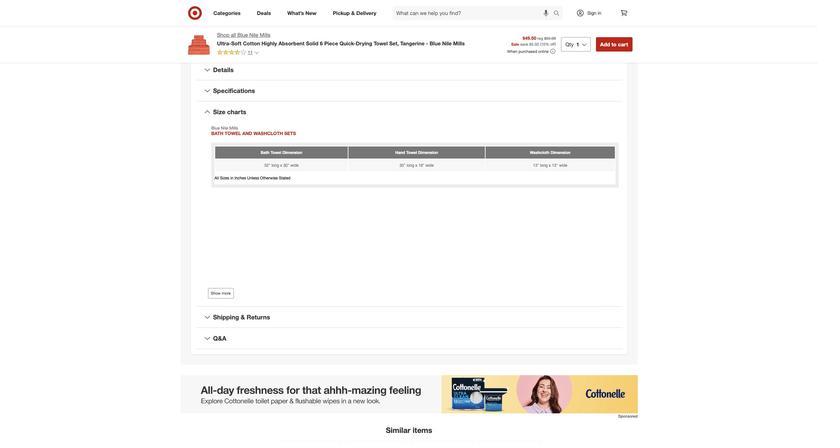 Task type: vqa. For each thing, say whether or not it's contained in the screenshot.
Image gallery element
yes



Task type: describe. For each thing, give the bounding box(es) containing it.
q&a button
[[196, 328, 622, 349]]

size charts
[[213, 108, 246, 116]]

piece
[[324, 40, 338, 47]]

0 vertical spatial advertisement region
[[417, 0, 633, 11]]

absorbent
[[279, 40, 305, 47]]

deals link
[[251, 6, 279, 20]]

details
[[213, 66, 234, 73]]

size charts button
[[196, 102, 622, 123]]

all
[[231, 32, 236, 38]]

sale
[[511, 42, 519, 47]]

0 horizontal spatial nile
[[249, 32, 258, 38]]

cotton
[[243, 40, 260, 47]]

1
[[577, 41, 579, 48]]

similar items
[[386, 426, 432, 435]]

shipping
[[213, 314, 239, 321]]

show more button
[[208, 289, 234, 299]]

highly
[[262, 40, 277, 47]]

sponsored for topmost advertisement region
[[613, 12, 633, 17]]

specifications button
[[196, 81, 622, 101]]

categories link
[[208, 6, 249, 20]]

show more images button
[[267, 9, 320, 24]]

towel
[[374, 40, 388, 47]]

show more
[[211, 291, 231, 296]]

add
[[600, 41, 610, 48]]

delivery
[[356, 10, 377, 16]]

sign in link
[[571, 6, 612, 20]]

11
[[248, 50, 253, 55]]

size
[[213, 108, 225, 116]]

items
[[413, 426, 432, 435]]

what's
[[287, 10, 304, 16]]

$55.00
[[544, 36, 556, 41]]

reg
[[538, 36, 543, 41]]

shipping & returns
[[213, 314, 270, 321]]

shop
[[217, 32, 229, 38]]

1 vertical spatial advertisement region
[[181, 376, 638, 414]]

shop all blue nile mills ultra-soft cotton highly absorbent solid 6 piece quick-drying towel set, tangerine - blue nile mills
[[217, 32, 465, 47]]

What can we help you find? suggestions appear below search field
[[393, 6, 555, 20]]

%
[[546, 42, 549, 47]]

5.50
[[532, 42, 539, 47]]

sign
[[588, 10, 597, 16]]

what's new
[[287, 10, 317, 16]]

& for pickup
[[351, 10, 355, 16]]



Task type: locate. For each thing, give the bounding box(es) containing it.
sponsored
[[613, 12, 633, 17], [619, 414, 638, 419]]

show more images
[[271, 13, 316, 20]]

1 horizontal spatial &
[[351, 10, 355, 16]]

1 vertical spatial show
[[211, 291, 221, 296]]

when purchased online
[[507, 49, 549, 54]]

advertisement region
[[417, 0, 633, 11], [181, 376, 638, 414]]

pickup & delivery
[[333, 10, 377, 16]]

1 horizontal spatial show
[[271, 13, 284, 20]]

new
[[306, 10, 317, 16]]

0 horizontal spatial show
[[211, 291, 221, 296]]

image of ultra-soft cotton highly absorbent solid 6 piece quick-drying towel set, tangerine - blue nile mills image
[[186, 31, 212, 57]]

blue
[[238, 32, 248, 38], [430, 40, 441, 47]]

nile up cotton
[[249, 32, 258, 38]]

what's new link
[[282, 6, 325, 20]]

&
[[351, 10, 355, 16], [241, 314, 245, 321]]

nile
[[249, 32, 258, 38], [442, 40, 452, 47]]

tangerine
[[400, 40, 425, 47]]

1 horizontal spatial mills
[[453, 40, 465, 47]]

& right pickup in the top of the page
[[351, 10, 355, 16]]

show for show more images
[[271, 13, 284, 20]]

to
[[612, 41, 617, 48]]

6
[[320, 40, 323, 47]]

& for shipping
[[241, 314, 245, 321]]

purchased
[[519, 49, 537, 54]]

$
[[530, 42, 532, 47]]

save
[[520, 42, 528, 47]]

off
[[550, 42, 555, 47]]

sponsored inside similar items region
[[619, 414, 638, 419]]

1 vertical spatial blue
[[430, 40, 441, 47]]

& inside pickup & delivery link
[[351, 10, 355, 16]]

)
[[555, 42, 556, 47]]

$49.50 reg $55.00 sale save $ 5.50 ( 10 % off )
[[511, 35, 556, 47]]

1 vertical spatial mills
[[453, 40, 465, 47]]

1 horizontal spatial nile
[[442, 40, 452, 47]]

show
[[271, 13, 284, 20], [211, 291, 221, 296]]

online
[[538, 49, 549, 54]]

more inside 'image gallery' element
[[286, 13, 298, 20]]

mills up highly
[[260, 32, 271, 38]]

$49.50
[[523, 35, 537, 41]]

0 horizontal spatial blue
[[238, 32, 248, 38]]

solid
[[306, 40, 319, 47]]

11 link
[[217, 49, 259, 57]]

pickup
[[333, 10, 350, 16]]

in
[[598, 10, 602, 16]]

0 horizontal spatial mills
[[260, 32, 271, 38]]

qty 1
[[566, 41, 579, 48]]

blue right -
[[430, 40, 441, 47]]

q&a
[[213, 335, 227, 342]]

pickup & delivery link
[[327, 6, 385, 20]]

0 vertical spatial mills
[[260, 32, 271, 38]]

about this item
[[382, 40, 436, 49]]

show inside show more button
[[211, 291, 221, 296]]

nile right item
[[442, 40, 452, 47]]

0 vertical spatial sponsored
[[613, 12, 633, 17]]

1 horizontal spatial blue
[[430, 40, 441, 47]]

10
[[541, 42, 546, 47]]

0 vertical spatial &
[[351, 10, 355, 16]]

images
[[299, 13, 316, 20]]

more
[[286, 13, 298, 20], [222, 291, 231, 296]]

search button
[[551, 6, 566, 22]]

this
[[406, 40, 419, 49]]

set,
[[389, 40, 399, 47]]

& left the returns
[[241, 314, 245, 321]]

more for show more images
[[286, 13, 298, 20]]

soft
[[231, 40, 242, 47]]

drying
[[356, 40, 372, 47]]

0 vertical spatial blue
[[238, 32, 248, 38]]

0 vertical spatial show
[[271, 13, 284, 20]]

when
[[507, 49, 518, 54]]

ultra-
[[217, 40, 231, 47]]

sign in
[[588, 10, 602, 16]]

(
[[540, 42, 541, 47]]

more for show more
[[222, 291, 231, 296]]

mills right item
[[453, 40, 465, 47]]

show inside show more images button
[[271, 13, 284, 20]]

returns
[[247, 314, 270, 321]]

categories
[[213, 10, 241, 16]]

0 horizontal spatial &
[[241, 314, 245, 321]]

1 vertical spatial sponsored
[[619, 414, 638, 419]]

qty
[[566, 41, 574, 48]]

quick-
[[340, 40, 356, 47]]

search
[[551, 10, 566, 17]]

deals
[[257, 10, 271, 16]]

details button
[[196, 59, 622, 80]]

specifications
[[213, 87, 255, 95]]

1 vertical spatial more
[[222, 291, 231, 296]]

show for show more
[[211, 291, 221, 296]]

0 vertical spatial nile
[[249, 32, 258, 38]]

similar items region
[[181, 376, 638, 446]]

item
[[421, 40, 436, 49]]

add to cart
[[600, 41, 628, 48]]

charts
[[227, 108, 246, 116]]

add to cart button
[[596, 37, 633, 52]]

mills
[[260, 32, 271, 38], [453, 40, 465, 47]]

shipping & returns button
[[196, 307, 622, 328]]

0 horizontal spatial more
[[222, 291, 231, 296]]

& inside shipping & returns dropdown button
[[241, 314, 245, 321]]

similar
[[386, 426, 411, 435]]

blue right all
[[238, 32, 248, 38]]

sponsored for advertisement region to the bottom
[[619, 414, 638, 419]]

cart
[[618, 41, 628, 48]]

1 horizontal spatial more
[[286, 13, 298, 20]]

about
[[382, 40, 403, 49]]

0 vertical spatial more
[[286, 13, 298, 20]]

1 vertical spatial nile
[[442, 40, 452, 47]]

image gallery element
[[186, 0, 401, 24]]

1 vertical spatial &
[[241, 314, 245, 321]]

-
[[426, 40, 428, 47]]



